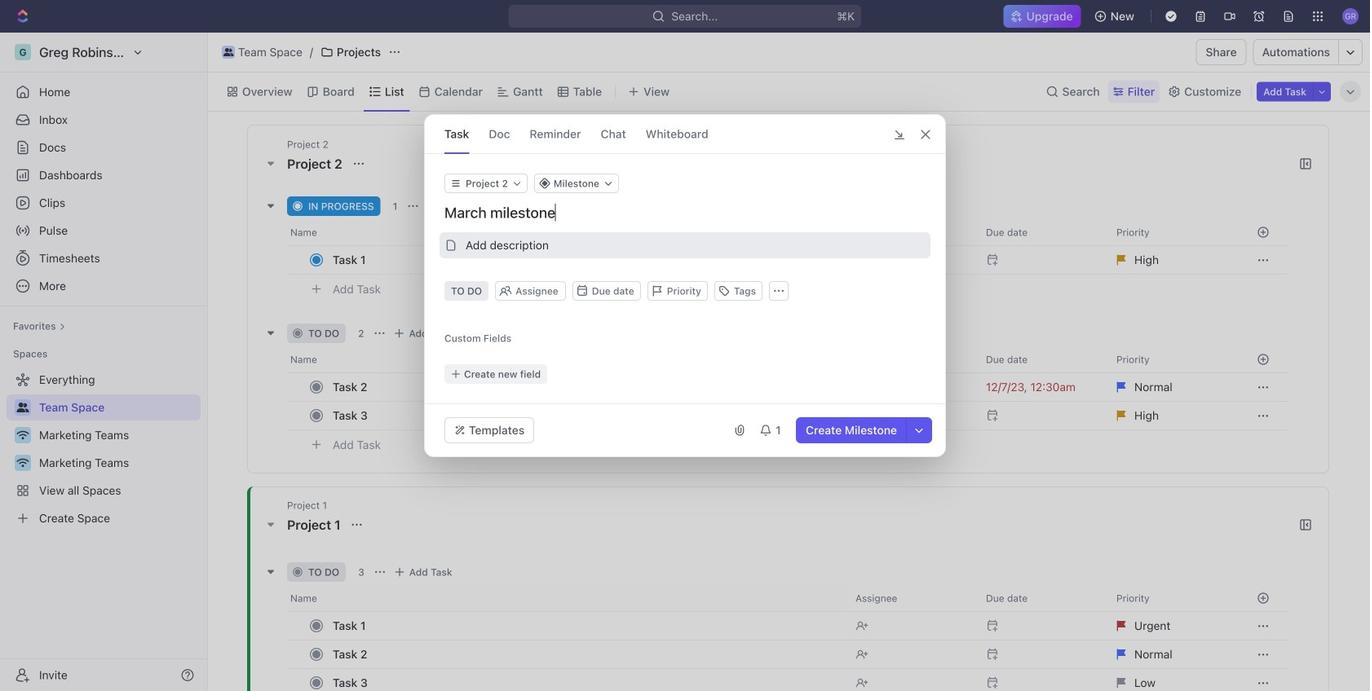 Task type: describe. For each thing, give the bounding box(es) containing it.
user group image
[[223, 48, 233, 56]]

sidebar navigation
[[0, 33, 208, 692]]

tree inside sidebar navigation
[[7, 367, 201, 532]]



Task type: locate. For each thing, give the bounding box(es) containing it.
tree
[[7, 367, 201, 532]]

Milestone name or type '/' for commands text field
[[445, 203, 929, 223]]

dialog
[[424, 114, 946, 458]]



Task type: vqa. For each thing, say whether or not it's contained in the screenshot.
Dashboards Dashboards
no



